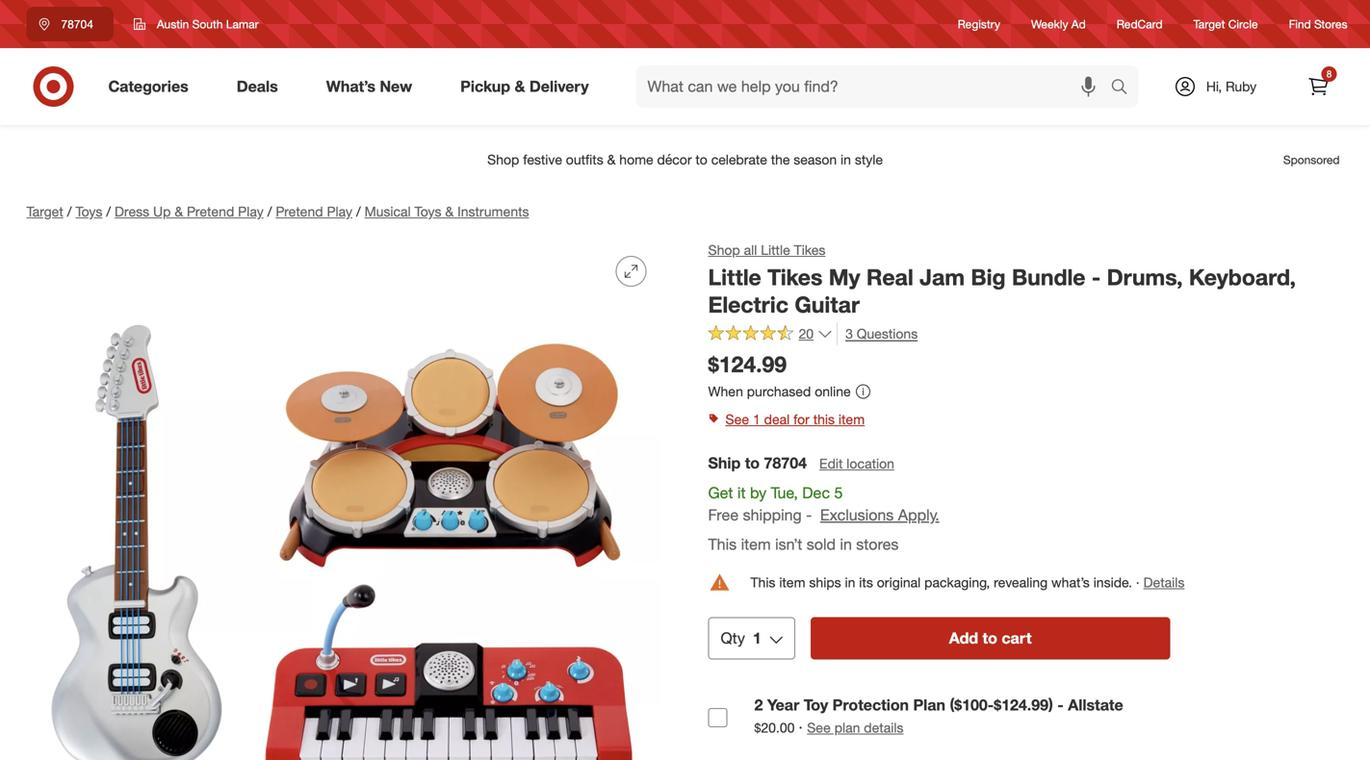 Task type: vqa. For each thing, say whether or not it's contained in the screenshot.
the topmost Store
no



Task type: locate. For each thing, give the bounding box(es) containing it.
up
[[153, 203, 171, 220]]

to right ship at right bottom
[[745, 454, 760, 473]]

1 horizontal spatial to
[[983, 629, 997, 648]]

big
[[971, 264, 1006, 291]]

2 horizontal spatial -
[[1092, 264, 1101, 291]]

0 horizontal spatial target
[[26, 203, 63, 220]]

to inside add to cart button
[[983, 629, 997, 648]]

toys link
[[76, 203, 102, 220]]

0 horizontal spatial see
[[726, 411, 749, 428]]

3 / from the left
[[267, 203, 272, 220]]

/
[[67, 203, 72, 220], [106, 203, 111, 220], [267, 203, 272, 220], [356, 203, 361, 220]]

protection
[[833, 696, 909, 715]]

1 horizontal spatial item
[[779, 574, 806, 591]]

see 1 deal for this item link
[[708, 406, 1344, 433]]

what's
[[1052, 574, 1090, 591]]

pretend
[[187, 203, 234, 220], [276, 203, 323, 220]]

/ left pretend play link
[[267, 203, 272, 220]]

musical
[[365, 203, 411, 220]]

this down free
[[708, 536, 737, 554]]

in right sold
[[840, 536, 852, 554]]

78704 inside dropdown button
[[61, 17, 93, 31]]

· right the "$20.00" on the bottom
[[799, 718, 803, 737]]

0 horizontal spatial -
[[806, 506, 812, 525]]

2 / from the left
[[106, 203, 111, 220]]

toys right musical
[[415, 203, 441, 220]]

1 vertical spatial 1
[[753, 629, 761, 648]]

austin
[[157, 17, 189, 31]]

2 horizontal spatial &
[[515, 77, 525, 96]]

1 vertical spatial to
[[983, 629, 997, 648]]

pickup
[[460, 77, 510, 96]]

advertisement region
[[11, 137, 1359, 183]]

1 left deal
[[753, 411, 760, 428]]

play left pretend play link
[[238, 203, 264, 220]]

isn't
[[775, 536, 802, 554]]

2
[[754, 696, 763, 715]]

redcard link
[[1117, 16, 1163, 32]]

1 for see
[[753, 411, 760, 428]]

2 vertical spatial -
[[1058, 696, 1064, 715]]

0 vertical spatial little
[[761, 242, 790, 259]]

1 1 from the top
[[753, 411, 760, 428]]

0 vertical spatial 1
[[753, 411, 760, 428]]

ship to 78704
[[708, 454, 807, 473]]

/ left musical
[[356, 203, 361, 220]]

1 vertical spatial 78704
[[764, 454, 807, 473]]

qty
[[721, 629, 745, 648]]

weekly
[[1031, 17, 1068, 31]]

1 right qty on the bottom of page
[[753, 629, 761, 648]]

apply.
[[898, 506, 939, 525]]

allstate
[[1068, 696, 1123, 715]]

deals
[[237, 77, 278, 96]]

- inside 2 year toy protection plan ($100-$124.99) - allstate $20.00 · see plan details
[[1058, 696, 1064, 715]]

3 questions link
[[837, 323, 918, 345]]

add
[[949, 629, 978, 648]]

1 vertical spatial target
[[26, 203, 63, 220]]

1 vertical spatial see
[[807, 720, 831, 737]]

None checkbox
[[708, 709, 727, 728]]

tikes
[[794, 242, 826, 259], [768, 264, 823, 291]]

1 horizontal spatial play
[[327, 203, 352, 220]]

deal
[[764, 411, 790, 428]]

20
[[799, 325, 814, 342]]

2 play from the left
[[327, 203, 352, 220]]

to
[[745, 454, 760, 473], [983, 629, 997, 648]]

item for this item isn't sold in stores
[[741, 536, 771, 554]]

0 vertical spatial ·
[[1136, 574, 1140, 591]]

&
[[515, 77, 525, 96], [175, 203, 183, 220], [445, 203, 454, 220]]

- inside get it by tue, dec 5 free shipping - exclusions apply.
[[806, 506, 812, 525]]

to right add
[[983, 629, 997, 648]]

1 vertical spatial this
[[751, 574, 776, 591]]

guitar
[[795, 292, 860, 318]]

0 vertical spatial to
[[745, 454, 760, 473]]

1 horizontal spatial target
[[1194, 17, 1225, 31]]

- left allstate
[[1058, 696, 1064, 715]]

- down dec at the right bottom
[[806, 506, 812, 525]]

search button
[[1102, 65, 1148, 112]]

0 vertical spatial see
[[726, 411, 749, 428]]

0 horizontal spatial pretend
[[187, 203, 234, 220]]

·
[[1136, 574, 1140, 591], [799, 718, 803, 737]]

1 horizontal spatial pretend
[[276, 203, 323, 220]]

1 / from the left
[[67, 203, 72, 220]]

pretend right up
[[187, 203, 234, 220]]

by
[[750, 484, 767, 503]]

$20.00
[[754, 720, 795, 737]]

item left ships
[[779, 574, 806, 591]]

0 vertical spatial 78704
[[61, 17, 93, 31]]

pretend left musical
[[276, 203, 323, 220]]

toys
[[76, 203, 102, 220], [415, 203, 441, 220]]

78704
[[61, 17, 93, 31], [764, 454, 807, 473]]

redcard
[[1117, 17, 1163, 31]]

stores
[[856, 536, 899, 554]]

play
[[238, 203, 264, 220], [327, 203, 352, 220]]

& left instruments
[[445, 203, 454, 220]]

what's new
[[326, 77, 412, 96]]

-
[[1092, 264, 1101, 291], [806, 506, 812, 525], [1058, 696, 1064, 715]]

0 horizontal spatial play
[[238, 203, 264, 220]]

in left its
[[845, 574, 855, 591]]

($100-
[[950, 696, 994, 715]]

2 vertical spatial item
[[779, 574, 806, 591]]

when
[[708, 383, 743, 400]]

details
[[1144, 574, 1185, 591]]

get
[[708, 484, 733, 503]]

toys left dress
[[76, 203, 102, 220]]

bundle
[[1012, 264, 1086, 291]]

categories link
[[92, 65, 213, 108]]

0 horizontal spatial 78704
[[61, 17, 93, 31]]

0 horizontal spatial toys
[[76, 203, 102, 220]]

ad
[[1072, 17, 1086, 31]]

1 vertical spatial item
[[741, 536, 771, 554]]

2 pretend from the left
[[276, 203, 323, 220]]

add to cart button
[[811, 618, 1170, 660]]

registry
[[958, 17, 1001, 31]]

see plan details button
[[807, 719, 904, 738]]

target left the toys link
[[26, 203, 63, 220]]

revealing
[[994, 574, 1048, 591]]

little tikes my real jam big bundle - drums, keyboard, electric guitar, 1 of 9 image
[[26, 241, 662, 761]]

shop
[[708, 242, 740, 259]]

/ left the toys link
[[67, 203, 72, 220]]

0 horizontal spatial item
[[741, 536, 771, 554]]

4 / from the left
[[356, 203, 361, 220]]

see down toy
[[807, 720, 831, 737]]

weekly ad link
[[1031, 16, 1086, 32]]

$124.99
[[708, 351, 787, 378]]

1 toys from the left
[[76, 203, 102, 220]]

2 horizontal spatial item
[[839, 411, 865, 428]]

2 1 from the top
[[753, 629, 761, 648]]

item left isn't at the bottom right of page
[[741, 536, 771, 554]]

little down shop
[[708, 264, 761, 291]]

1 vertical spatial ·
[[799, 718, 803, 737]]

- right bundle
[[1092, 264, 1101, 291]]

free
[[708, 506, 739, 525]]

1 horizontal spatial ·
[[1136, 574, 1140, 591]]

0 horizontal spatial ·
[[799, 718, 803, 737]]

1 horizontal spatial -
[[1058, 696, 1064, 715]]

1 for qty
[[753, 629, 761, 648]]

/ right the toys link
[[106, 203, 111, 220]]

ship
[[708, 454, 741, 473]]

- inside shop all little tikes little tikes my real jam big bundle - drums, keyboard, electric guitar
[[1092, 264, 1101, 291]]

1 horizontal spatial 78704
[[764, 454, 807, 473]]

1 vertical spatial -
[[806, 506, 812, 525]]

what's
[[326, 77, 375, 96]]

0 vertical spatial -
[[1092, 264, 1101, 291]]

this down isn't at the bottom right of page
[[751, 574, 776, 591]]

· for $124.99)
[[799, 718, 803, 737]]

its
[[859, 574, 873, 591]]

0 vertical spatial item
[[839, 411, 865, 428]]

0 horizontal spatial this
[[708, 536, 737, 554]]

plan
[[835, 720, 860, 737]]

· right inside.
[[1136, 574, 1140, 591]]

deals link
[[220, 65, 302, 108]]

see down the when
[[726, 411, 749, 428]]

78704 left austin
[[61, 17, 93, 31]]

78704 up tue,
[[764, 454, 807, 473]]

target left circle
[[1194, 17, 1225, 31]]

& right up
[[175, 203, 183, 220]]

this
[[708, 536, 737, 554], [751, 574, 776, 591]]

0 vertical spatial this
[[708, 536, 737, 554]]

play left musical
[[327, 203, 352, 220]]

this for this item ships in its original packaging, revealing what's inside. · details
[[751, 574, 776, 591]]

· inside 2 year toy protection plan ($100-$124.99) - allstate $20.00 · see plan details
[[799, 718, 803, 737]]

item right this
[[839, 411, 865, 428]]

1 horizontal spatial see
[[807, 720, 831, 737]]

0 horizontal spatial to
[[745, 454, 760, 473]]

& right pickup
[[515, 77, 525, 96]]

1 horizontal spatial this
[[751, 574, 776, 591]]

target
[[1194, 17, 1225, 31], [26, 203, 63, 220]]

musical toys & instruments link
[[365, 203, 529, 220]]

target for target circle
[[1194, 17, 1225, 31]]

1 horizontal spatial toys
[[415, 203, 441, 220]]

0 vertical spatial target
[[1194, 17, 1225, 31]]

toy
[[804, 696, 828, 715]]

edit
[[819, 455, 843, 472]]

little right all
[[761, 242, 790, 259]]

item for this item ships in its original packaging, revealing what's inside. · details
[[779, 574, 806, 591]]

little
[[761, 242, 790, 259], [708, 264, 761, 291]]



Task type: describe. For each thing, give the bounding box(es) containing it.
target circle link
[[1194, 16, 1258, 32]]

this for this item isn't sold in stores
[[708, 536, 737, 554]]

2 toys from the left
[[415, 203, 441, 220]]

find
[[1289, 17, 1311, 31]]

when purchased online
[[708, 383, 851, 400]]

this
[[813, 411, 835, 428]]

austin south lamar button
[[121, 7, 271, 41]]

plan
[[913, 696, 946, 715]]

online
[[815, 383, 851, 400]]

hi, ruby
[[1206, 78, 1257, 95]]

details link
[[1144, 574, 1185, 591]]

1 vertical spatial little
[[708, 264, 761, 291]]

exclusions
[[820, 506, 894, 525]]

8 link
[[1298, 65, 1340, 108]]

pretend play link
[[276, 203, 352, 220]]

this item ships in its original packaging, revealing what's inside. · details
[[751, 574, 1185, 591]]

drums,
[[1107, 264, 1183, 291]]

instruments
[[457, 203, 529, 220]]

1 play from the left
[[238, 203, 264, 220]]

pickup & delivery link
[[444, 65, 613, 108]]

delivery
[[530, 77, 589, 96]]

new
[[380, 77, 412, 96]]

registry link
[[958, 16, 1001, 32]]

real
[[867, 264, 914, 291]]

all
[[744, 242, 757, 259]]

$124.99)
[[994, 696, 1053, 715]]

for
[[794, 411, 810, 428]]

edit location
[[819, 455, 894, 472]]

What can we help you find? suggestions appear below search field
[[636, 65, 1116, 108]]

target circle
[[1194, 17, 1258, 31]]

1 vertical spatial in
[[845, 574, 855, 591]]

questions
[[857, 325, 918, 342]]

original
[[877, 574, 921, 591]]

0 vertical spatial tikes
[[794, 242, 826, 259]]

1 horizontal spatial &
[[445, 203, 454, 220]]

add to cart
[[949, 629, 1032, 648]]

3 questions
[[846, 325, 918, 342]]

lamar
[[226, 17, 259, 31]]

to for ship
[[745, 454, 760, 473]]

to for add
[[983, 629, 997, 648]]

0 vertical spatial in
[[840, 536, 852, 554]]

pickup & delivery
[[460, 77, 589, 96]]

what's new link
[[310, 65, 436, 108]]

weekly ad
[[1031, 17, 1086, 31]]

· for packaging,
[[1136, 574, 1140, 591]]

shipping
[[743, 506, 802, 525]]

dec
[[802, 484, 830, 503]]

ruby
[[1226, 78, 1257, 95]]

5
[[834, 484, 843, 503]]

keyboard,
[[1189, 264, 1296, 291]]

0 horizontal spatial &
[[175, 203, 183, 220]]

jam
[[920, 264, 965, 291]]

target for target / toys / dress up & pretend play / pretend play / musical toys & instruments
[[26, 203, 63, 220]]

details
[[864, 720, 904, 737]]

inside.
[[1094, 574, 1132, 591]]

edit location button
[[819, 454, 895, 475]]

search
[[1102, 79, 1148, 98]]

cart
[[1002, 629, 1032, 648]]

this item isn't sold in stores
[[708, 536, 899, 554]]

2 year toy protection plan ($100-$124.99) - allstate $20.00 · see plan details
[[754, 696, 1123, 737]]

find stores
[[1289, 17, 1348, 31]]

electric
[[708, 292, 789, 318]]

south
[[192, 17, 223, 31]]

1 vertical spatial tikes
[[768, 264, 823, 291]]

qty 1
[[721, 629, 761, 648]]

see inside 2 year toy protection plan ($100-$124.99) - allstate $20.00 · see plan details
[[807, 720, 831, 737]]

get it by tue, dec 5 free shipping - exclusions apply.
[[708, 484, 939, 525]]

tue,
[[771, 484, 798, 503]]

austin south lamar
[[157, 17, 259, 31]]

20 link
[[708, 323, 833, 347]]

find stores link
[[1289, 16, 1348, 32]]

year
[[767, 696, 800, 715]]

3
[[846, 325, 853, 342]]

target link
[[26, 203, 63, 220]]

1 pretend from the left
[[187, 203, 234, 220]]

it
[[738, 484, 746, 503]]

78704 button
[[26, 7, 113, 41]]

dress
[[115, 203, 149, 220]]

see 1 deal for this item
[[726, 411, 865, 428]]

ships
[[809, 574, 841, 591]]

packaging,
[[925, 574, 990, 591]]

circle
[[1228, 17, 1258, 31]]

purchased
[[747, 383, 811, 400]]



